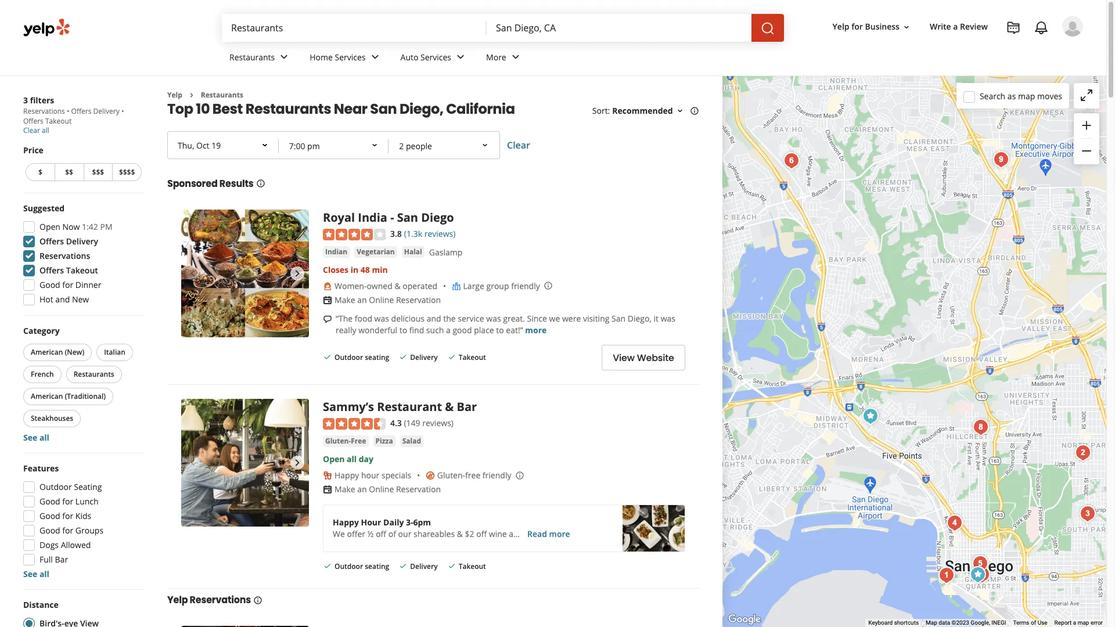 Task type: describe. For each thing, give the bounding box(es) containing it.
2 to from the left
[[496, 325, 504, 336]]

16 large group friendly v2 image
[[452, 282, 461, 291]]

sponsored
[[167, 177, 218, 191]]

2 vertical spatial outdoor
[[335, 562, 363, 572]]

tyler b. image
[[1063, 16, 1084, 37]]

2 vertical spatial and
[[509, 529, 524, 540]]

top 10 best restaurants near san diego, california
[[167, 100, 515, 119]]

$$$
[[92, 167, 104, 177]]

google,
[[971, 620, 991, 626]]

map data ©2023 google, inegi
[[926, 620, 1007, 626]]

2 vertical spatial reservations
[[190, 594, 251, 607]]

offers takeout
[[40, 265, 98, 276]]

delivery down open now 1:42 pm
[[66, 236, 98, 247]]

clear inside 3 filters reservations • offers delivery • offers takeout clear all
[[23, 125, 40, 135]]

friendly for royal india - san diego
[[511, 281, 540, 292]]

©2023
[[952, 620, 970, 626]]

near
[[334, 100, 368, 119]]

pizza link
[[373, 436, 395, 448]]

an for royal
[[357, 295, 367, 306]]

view website link
[[602, 345, 685, 371]]

italian
[[104, 347, 125, 357]]

for for business
[[852, 21, 863, 32]]

2 16 checkmark v2 image from the top
[[399, 562, 408, 571]]

diego
[[421, 210, 454, 226]]

american for american (traditional)
[[31, 392, 63, 401]]

write
[[930, 21, 952, 32]]

group containing suggested
[[20, 203, 144, 309]]

a inside "the food was delicious and the service was great. since we were visiting san diego, it was really wonderful to find such a good place to eat!"
[[446, 325, 451, 336]]

make an online reservation for india
[[335, 295, 441, 306]]

vegetarian
[[357, 247, 395, 257]]

slideshow element for royal
[[181, 210, 309, 338]]

halal button
[[402, 246, 425, 258]]

large group friendly
[[463, 281, 540, 292]]

10
[[196, 100, 210, 119]]

reservation for -
[[396, 295, 441, 306]]

use
[[1038, 620, 1048, 626]]

wonderful
[[359, 325, 397, 336]]

find
[[409, 325, 424, 336]]

royal india - san diego
[[323, 210, 454, 226]]

1 • from the left
[[67, 106, 69, 116]]

search image
[[761, 21, 775, 35]]

make an online reservation for restaurant
[[335, 484, 441, 495]]

24 chevron down v2 image
[[509, 50, 523, 64]]

american (new)
[[31, 347, 84, 357]]

one door north image
[[1072, 441, 1095, 465]]

16 chevron down v2 image for yelp for business
[[902, 22, 912, 32]]

expand map image
[[1080, 88, 1094, 102]]

outdoor inside group
[[40, 482, 72, 493]]

4.3 star rating image
[[323, 419, 386, 430]]

good for good for lunch
[[40, 496, 60, 507]]

previous image for royal india - san diego
[[186, 267, 200, 281]]

16 speech v2 image
[[323, 315, 332, 324]]

distance option group
[[20, 600, 144, 627]]

great.
[[503, 313, 525, 324]]

0 vertical spatial and
[[55, 294, 70, 305]]

(traditional)
[[65, 392, 106, 401]]

full
[[40, 554, 53, 565]]

eat!"
[[506, 325, 523, 336]]

closes in 48 min
[[323, 264, 388, 275]]

1 vertical spatial 16 info v2 image
[[253, 596, 263, 605]]

$$
[[65, 167, 73, 177]]

recommended
[[613, 105, 673, 116]]

2 • from the left
[[121, 106, 124, 116]]

1 horizontal spatial of
[[1031, 620, 1037, 626]]

1 horizontal spatial more
[[549, 529, 570, 540]]

zoom out image
[[1080, 144, 1094, 158]]

3.8 star rating image
[[323, 229, 386, 241]]

for for dinner
[[62, 279, 73, 291]]

galpao gaucho - san diego image
[[936, 564, 959, 587]]

terms of use link
[[1014, 620, 1048, 626]]

map for moves
[[1018, 90, 1036, 101]]

1:42
[[82, 221, 98, 232]]

reservations inside 3 filters reservations • offers delivery • offers takeout clear all
[[23, 106, 65, 116]]

gluten-free
[[325, 437, 366, 447]]

good for good for groups
[[40, 525, 60, 536]]

good for kids
[[40, 511, 91, 522]]

terms
[[1014, 620, 1030, 626]]

6pm
[[413, 517, 431, 528]]

group
[[487, 281, 509, 292]]

online for india
[[369, 295, 394, 306]]

gluten-free link
[[323, 436, 369, 448]]

yelp for yelp link
[[167, 90, 182, 100]]

outdoor seating
[[40, 482, 102, 493]]

happy for happy hour daily 3-6pm
[[333, 517, 359, 528]]

16 women owned v2 image
[[323, 282, 332, 291]]

1 horizontal spatial 16 info v2 image
[[690, 106, 699, 116]]

top
[[167, 100, 193, 119]]

see all for category
[[23, 432, 49, 443]]

for for lunch
[[62, 496, 73, 507]]

0 vertical spatial outdoor
[[335, 353, 363, 363]]

16 info v2 image
[[256, 179, 265, 188]]

french
[[31, 370, 54, 379]]

sammy's restaurant & bar link
[[323, 399, 477, 415]]

free
[[465, 470, 481, 481]]

for for kids
[[62, 511, 73, 522]]

keyboard shortcuts button
[[869, 619, 919, 627]]

restaurants inside business categories element
[[230, 51, 275, 63]]

all down steakhouses button
[[39, 432, 49, 443]]

san inside "the food was delicious and the service was great. since we were visiting san diego, it was really wonderful to find such a good place to eat!"
[[612, 313, 626, 324]]

home services
[[310, 51, 366, 63]]

16 reservation v2 image
[[323, 296, 332, 305]]

a for write
[[954, 21, 958, 32]]

error
[[1091, 620, 1103, 626]]

16 gluten free v2 image
[[426, 471, 435, 481]]

business
[[865, 21, 900, 32]]

harmony cuisine 2b1 image
[[990, 148, 1013, 171]]

pm
[[100, 221, 112, 232]]

clear button
[[507, 139, 530, 152]]

shareables
[[414, 529, 455, 540]]

zoom in image
[[1080, 118, 1094, 132]]

more link
[[525, 325, 547, 336]]

min
[[372, 264, 388, 275]]

Find text field
[[231, 21, 478, 34]]

all inside 3 filters reservations • offers delivery • offers takeout clear all
[[42, 125, 49, 135]]

reservation for &
[[396, 484, 441, 495]]

"the
[[336, 313, 353, 324]]

features
[[23, 463, 59, 474]]

yelp reservations
[[167, 594, 251, 607]]

keyboard shortcuts
[[869, 620, 919, 626]]

3 filters reservations • offers delivery • offers takeout clear all
[[23, 95, 124, 135]]

24 chevron down v2 image for auto services
[[454, 50, 468, 64]]

ristorante illando image
[[944, 512, 967, 535]]

salad button
[[400, 436, 424, 448]]

good for good for kids
[[40, 511, 60, 522]]

open for open all day
[[323, 454, 345, 465]]

1 vertical spatial reservations
[[40, 250, 90, 261]]

business categories element
[[220, 42, 1084, 76]]

seating
[[74, 482, 102, 493]]

$$$$ button
[[112, 163, 142, 181]]

place
[[474, 325, 494, 336]]

good for dinner
[[40, 279, 101, 291]]

see for features
[[23, 569, 37, 580]]

4.3
[[390, 418, 402, 429]]

outdoor seating for 1st 16 checkmark v2 icon from the bottom
[[335, 562, 389, 572]]

gaslamp
[[429, 247, 463, 258]]

(1.3k reviews)
[[404, 229, 456, 240]]

0 vertical spatial bar
[[457, 399, 477, 415]]

Cover field
[[390, 134, 498, 159]]

american (traditional)
[[31, 392, 106, 401]]

delicious
[[391, 313, 425, 324]]

free
[[351, 437, 366, 447]]

see all button for category
[[23, 432, 49, 443]]

salad link
[[400, 436, 424, 448]]

since
[[527, 313, 547, 324]]

2 was from the left
[[486, 313, 501, 324]]

16 happy hour specials v2 image
[[323, 471, 332, 481]]

visiting
[[583, 313, 610, 324]]

1 vertical spatial san
[[397, 210, 418, 226]]

0 vertical spatial reviews)
[[425, 229, 456, 240]]

gluten-free button
[[323, 436, 369, 448]]

Near text field
[[496, 21, 743, 34]]

"the food was delicious and the service was great. since we were visiting san diego, it was really wonderful to find such a good place to eat!"
[[336, 313, 676, 336]]

next image for sammy's
[[291, 456, 304, 470]]

steakhouses
[[31, 414, 73, 424]]

dogs allowed
[[40, 540, 91, 551]]

see all button for features
[[23, 569, 49, 580]]

24 chevron down v2 image for restaurants
[[277, 50, 291, 64]]

0 vertical spatial san
[[370, 100, 397, 119]]

open for open now 1:42 pm
[[40, 221, 60, 232]]

kids
[[75, 511, 91, 522]]



Task type: vqa. For each thing, say whether or not it's contained in the screenshot.
the top Photos
no



Task type: locate. For each thing, give the bounding box(es) containing it.
delivery down shareables at the left of page
[[410, 562, 438, 572]]

1 vertical spatial make an online reservation
[[335, 484, 441, 495]]

price group
[[23, 145, 144, 184]]

san right -
[[397, 210, 418, 226]]

and right hot
[[55, 294, 70, 305]]

home services link
[[301, 42, 391, 76]]

0 vertical spatial diego,
[[400, 100, 444, 119]]

gluten- for free
[[437, 470, 465, 481]]

0 horizontal spatial map
[[1018, 90, 1036, 101]]

none field near
[[496, 21, 743, 34]]

2 none field from the left
[[496, 21, 743, 34]]

0 vertical spatial outdoor seating
[[335, 353, 389, 363]]

italian button
[[97, 344, 133, 361]]

filters
[[30, 95, 54, 106]]

for for groups
[[62, 525, 73, 536]]

all up price
[[42, 125, 49, 135]]

3.8 link
[[390, 227, 402, 240]]

results
[[219, 177, 254, 191]]

recommended button
[[613, 105, 685, 116]]

0 vertical spatial next image
[[291, 267, 304, 281]]

owned
[[367, 281, 393, 292]]

1 vertical spatial happy
[[333, 517, 359, 528]]

dogs
[[40, 540, 59, 551]]

clear up price
[[23, 125, 40, 135]]

gluten- up the open all day
[[325, 437, 351, 447]]

offer
[[347, 529, 365, 540]]

services for auto services
[[421, 51, 451, 63]]

online down owned
[[369, 295, 394, 306]]

1 vertical spatial see all button
[[23, 569, 49, 580]]

2 24 chevron down v2 image from the left
[[368, 50, 382, 64]]

happy hour daily 3-6pm
[[333, 517, 431, 528]]

1 vertical spatial reviews)
[[423, 418, 454, 429]]

•
[[67, 106, 69, 116], [121, 106, 124, 116]]

for down good for kids
[[62, 525, 73, 536]]

offers up good for dinner
[[40, 265, 64, 276]]

16 info v2 image right 'yelp reservations'
[[253, 596, 263, 605]]

1 horizontal spatial services
[[421, 51, 451, 63]]

glasses
[[545, 529, 573, 540]]

takeout down filters
[[45, 116, 72, 126]]

operated
[[403, 281, 438, 292]]

1 see all from the top
[[23, 432, 49, 443]]

0 vertical spatial map
[[1018, 90, 1036, 101]]

was right it
[[661, 313, 676, 324]]

takeout inside group
[[66, 265, 98, 276]]

1 an from the top
[[357, 295, 367, 306]]

3 24 chevron down v2 image from the left
[[454, 50, 468, 64]]

for up good for kids
[[62, 496, 73, 507]]

of left use
[[1031, 620, 1037, 626]]

1 vertical spatial more
[[549, 529, 570, 540]]

website
[[637, 351, 674, 365]]

good for good for dinner
[[40, 279, 60, 291]]

0 horizontal spatial royal india - san diego image
[[181, 210, 309, 338]]

restaurants inside button
[[74, 370, 114, 379]]

american down french button
[[31, 392, 63, 401]]

gluten- right 16 gluten free v2 image
[[437, 470, 465, 481]]

closes
[[323, 264, 349, 275]]

delivery up price group
[[93, 106, 120, 116]]

the
[[443, 313, 456, 324]]

reservations
[[23, 106, 65, 116], [40, 250, 90, 261], [190, 594, 251, 607]]

$
[[38, 167, 42, 177]]

None field
[[231, 21, 478, 34], [496, 21, 743, 34]]

0 vertical spatial make
[[335, 295, 355, 306]]

24 chevron down v2 image left home
[[277, 50, 291, 64]]

1 horizontal spatial gluten-
[[437, 470, 465, 481]]

to left eat!"
[[496, 325, 504, 336]]

write a review
[[930, 21, 988, 32]]

1 previous image from the top
[[186, 267, 200, 281]]

bar inside group
[[55, 554, 68, 565]]

0 horizontal spatial diego,
[[400, 100, 444, 119]]

16 chevron down v2 image right business
[[902, 22, 912, 32]]

0 vertical spatial royal india - san diego image
[[181, 210, 309, 338]]

outdoor up good for lunch
[[40, 482, 72, 493]]

1 make from the top
[[335, 295, 355, 306]]

online down happy hour specials
[[369, 484, 394, 495]]

next image left closes
[[291, 267, 304, 281]]

and inside "the food was delicious and the service was great. since we were visiting san diego, it was really wonderful to find such a good place to eat!"
[[427, 313, 441, 324]]

0 vertical spatial slideshow element
[[181, 210, 309, 338]]

0 horizontal spatial 24 chevron down v2 image
[[277, 50, 291, 64]]

sort:
[[593, 105, 610, 116]]

& right owned
[[395, 281, 401, 292]]

hour
[[361, 517, 381, 528]]

1 horizontal spatial clear
[[507, 139, 530, 152]]

1 vertical spatial an
[[357, 484, 367, 495]]

really
[[336, 325, 356, 336]]

gluten- for free
[[325, 437, 351, 447]]

2 horizontal spatial 24 chevron down v2 image
[[454, 50, 468, 64]]

1 make an online reservation from the top
[[335, 295, 441, 306]]

16 chevron right v2 image
[[187, 91, 196, 100]]

2 online from the top
[[369, 484, 394, 495]]

slideshow element
[[181, 210, 309, 338], [181, 399, 309, 527]]

1 next image from the top
[[291, 267, 304, 281]]

None search field
[[222, 14, 787, 42]]

off right $2
[[477, 529, 487, 540]]

of down daily
[[389, 529, 396, 540]]

1 horizontal spatial and
[[427, 313, 441, 324]]

2 horizontal spatial a
[[1074, 620, 1077, 626]]

outdoor down really
[[335, 353, 363, 363]]

were
[[562, 313, 581, 324]]

write a review link
[[926, 17, 993, 37]]

0 horizontal spatial •
[[67, 106, 69, 116]]

good up good for kids
[[40, 496, 60, 507]]

1 see all button from the top
[[23, 432, 49, 443]]

0 vertical spatial 16 chevron down v2 image
[[902, 22, 912, 32]]

½
[[368, 529, 374, 540]]

report a map error
[[1055, 620, 1103, 626]]

2 american from the top
[[31, 392, 63, 401]]

1 vertical spatial slideshow element
[[181, 399, 309, 527]]

4 good from the top
[[40, 525, 60, 536]]

1 seating from the top
[[365, 353, 389, 363]]

happy down the open all day
[[335, 470, 359, 481]]

and left the 'beer'
[[509, 529, 524, 540]]

group containing category
[[21, 325, 144, 444]]

open inside group
[[40, 221, 60, 232]]

more down since
[[525, 325, 547, 336]]

a
[[954, 21, 958, 32], [446, 325, 451, 336], [1074, 620, 1077, 626]]

0 vertical spatial reservations
[[23, 106, 65, 116]]

none field 'find'
[[231, 21, 478, 34]]

& for owned
[[395, 281, 401, 292]]

make down women-
[[335, 295, 355, 306]]

1 vertical spatial next image
[[291, 456, 304, 470]]

1 vertical spatial a
[[446, 325, 451, 336]]

1 online from the top
[[369, 295, 394, 306]]

service
[[458, 313, 484, 324]]

india
[[358, 210, 388, 226]]

large
[[463, 281, 484, 292]]

to down delicious on the left
[[400, 325, 407, 336]]

1 16 checkmark v2 image from the top
[[399, 353, 408, 362]]

we
[[549, 313, 560, 324]]

24 chevron down v2 image
[[277, 50, 291, 64], [368, 50, 382, 64], [454, 50, 468, 64]]

16 checkmark v2 image
[[323, 353, 332, 362], [447, 353, 456, 362], [323, 562, 332, 571], [447, 562, 456, 571]]

read
[[528, 529, 547, 540]]

see all down steakhouses button
[[23, 432, 49, 443]]

1 vertical spatial reservation
[[396, 484, 441, 495]]

offers down 3
[[23, 116, 43, 126]]

services for home services
[[335, 51, 366, 63]]

specials
[[382, 470, 412, 481]]

16 chevron down v2 image inside recommended dropdown button
[[676, 106, 685, 116]]

view website
[[613, 351, 674, 365]]

1 see from the top
[[23, 432, 37, 443]]

takeout inside 3 filters reservations • offers delivery • offers takeout clear all
[[45, 116, 72, 126]]

(1.3k
[[404, 229, 422, 240]]

takeout down $2
[[459, 562, 486, 572]]

1 24 chevron down v2 image from the left
[[277, 50, 291, 64]]

clear down the california
[[507, 139, 530, 152]]

online for restaurant
[[369, 484, 394, 495]]

services right home
[[335, 51, 366, 63]]

2 horizontal spatial &
[[457, 529, 463, 540]]

was
[[375, 313, 389, 324], [486, 313, 501, 324], [661, 313, 676, 324]]

hot and new
[[40, 294, 89, 305]]

outdoor seating for 1st 16 checkmark v2 icon
[[335, 353, 389, 363]]

1 horizontal spatial diego,
[[628, 313, 652, 324]]

0 vertical spatial open
[[40, 221, 60, 232]]

1 horizontal spatial open
[[323, 454, 345, 465]]

0 vertical spatial reservation
[[396, 295, 441, 306]]

1 vertical spatial 16 checkmark v2 image
[[399, 562, 408, 571]]

0 vertical spatial 16 info v2 image
[[690, 106, 699, 116]]

1 good from the top
[[40, 279, 60, 291]]

bhojan griha image
[[860, 405, 883, 428]]

price
[[23, 145, 44, 156]]

user actions element
[[824, 15, 1100, 86]]

keyboard
[[869, 620, 893, 626]]

see down steakhouses button
[[23, 432, 37, 443]]

vegetarian link
[[355, 246, 397, 258]]

seating down wonderful
[[365, 353, 389, 363]]

make for sammy's
[[335, 484, 355, 495]]

0 vertical spatial see all button
[[23, 432, 49, 443]]

havana 1920 image
[[971, 563, 994, 587]]

16 checkmark v2 image
[[399, 353, 408, 362], [399, 562, 408, 571]]

royal india - san diego image inside map region
[[967, 563, 990, 587]]

map left 'error'
[[1078, 620, 1090, 626]]

1 vertical spatial see
[[23, 569, 37, 580]]

outdoor seating
[[335, 353, 389, 363], [335, 562, 389, 572]]

yelp
[[833, 21, 850, 32], [167, 90, 182, 100], [167, 594, 188, 607]]

0 vertical spatial yelp
[[833, 21, 850, 32]]

2 vertical spatial &
[[457, 529, 463, 540]]

allowed
[[61, 540, 91, 551]]

0 vertical spatial 16 checkmark v2 image
[[399, 353, 408, 362]]

map region
[[692, 55, 1116, 627]]

indian button
[[323, 246, 350, 258]]

1 slideshow element from the top
[[181, 210, 309, 338]]

friendly right group
[[511, 281, 540, 292]]

1 vertical spatial outdoor
[[40, 482, 72, 493]]

0 horizontal spatial 16 info v2 image
[[253, 596, 263, 605]]

san right "near"
[[370, 100, 397, 119]]

open now 1:42 pm
[[40, 221, 112, 232]]

diego, up cover field at the left top of the page
[[400, 100, 444, 119]]

2 an from the top
[[357, 484, 367, 495]]

0 vertical spatial a
[[954, 21, 958, 32]]

a right write
[[954, 21, 958, 32]]

all down full
[[39, 569, 49, 580]]

a down the
[[446, 325, 451, 336]]

1 horizontal spatial &
[[445, 399, 454, 415]]

seating for 1st 16 checkmark v2 icon
[[365, 353, 389, 363]]

2 horizontal spatial and
[[509, 529, 524, 540]]

see all for features
[[23, 569, 49, 580]]

0 vertical spatial gluten-
[[325, 437, 351, 447]]

1 horizontal spatial bar
[[457, 399, 477, 415]]

1 vertical spatial gluten-
[[437, 470, 465, 481]]

-
[[391, 210, 394, 226]]

& left $2
[[457, 529, 463, 540]]

moves
[[1038, 90, 1063, 101]]

seating down ½
[[365, 562, 389, 572]]

distance
[[23, 600, 59, 611]]

royal india - san diego image
[[181, 210, 309, 338], [967, 563, 990, 587]]

2 make from the top
[[335, 484, 355, 495]]

1 vertical spatial bar
[[55, 554, 68, 565]]

more
[[486, 51, 506, 63]]

1 horizontal spatial to
[[496, 325, 504, 336]]

happy hour specials
[[335, 470, 412, 481]]

a right the report
[[1074, 620, 1077, 626]]

1 horizontal spatial a
[[954, 21, 958, 32]]

see all button down full
[[23, 569, 49, 580]]

16 checkmark v2 image down our
[[399, 562, 408, 571]]

for inside button
[[852, 21, 863, 32]]

2 slideshow element from the top
[[181, 399, 309, 527]]

$ button
[[26, 163, 54, 181]]

0 vertical spatial of
[[389, 529, 396, 540]]

1 none field from the left
[[231, 21, 478, 34]]

a inside "link"
[[954, 21, 958, 32]]

american (new) button
[[23, 344, 92, 361]]

& up 4.3 (149 reviews)
[[445, 399, 454, 415]]

1 was from the left
[[375, 313, 389, 324]]

see all button down steakhouses button
[[23, 432, 49, 443]]

diego, inside "the food was delicious and the service was great. since we were visiting san diego, it was really wonderful to find such a good place to eat!"
[[628, 313, 652, 324]]

new
[[72, 294, 89, 305]]

next image
[[291, 267, 304, 281], [291, 456, 304, 470]]

diego, left it
[[628, 313, 652, 324]]

for down offers takeout
[[62, 279, 73, 291]]

sammy's restaurant & bar image
[[181, 399, 309, 527]]

piacere mio - south park image
[[1077, 502, 1100, 526]]

happy up we
[[333, 517, 359, 528]]

1 horizontal spatial royal india - san diego image
[[967, 563, 990, 587]]

projects image
[[1007, 21, 1021, 35]]

1 horizontal spatial 16 chevron down v2 image
[[902, 22, 912, 32]]

1 horizontal spatial none field
[[496, 21, 743, 34]]

2 reservation from the top
[[396, 484, 441, 495]]

services right auto
[[421, 51, 451, 63]]

yelp for yelp for business
[[833, 21, 850, 32]]

good up hot
[[40, 279, 60, 291]]

restaurant
[[377, 399, 442, 415]]

2 seating from the top
[[365, 562, 389, 572]]

0 vertical spatial previous image
[[186, 267, 200, 281]]

16 chevron down v2 image for recommended
[[676, 106, 685, 116]]

delivery down find
[[410, 353, 438, 363]]

delivery inside 3 filters reservations • offers delivery • offers takeout clear all
[[93, 106, 120, 116]]

reservation down operated
[[396, 295, 441, 306]]

2 next image from the top
[[291, 456, 304, 470]]

was up wonderful
[[375, 313, 389, 324]]

we
[[333, 529, 345, 540]]

happy for happy hour specials
[[335, 470, 359, 481]]

0 horizontal spatial off
[[376, 529, 386, 540]]

1 horizontal spatial was
[[486, 313, 501, 324]]

2 see all button from the top
[[23, 569, 49, 580]]

24 chevron down v2 image left auto
[[368, 50, 382, 64]]

auto services
[[401, 51, 451, 63]]

american down 'category'
[[31, 347, 63, 357]]

see up distance
[[23, 569, 37, 580]]

chef jun image
[[780, 149, 804, 172]]

next image left the open all day
[[291, 456, 304, 470]]

data
[[939, 620, 951, 626]]

1 vertical spatial friendly
[[483, 470, 512, 481]]

(new)
[[65, 347, 84, 357]]

outdoor down offer
[[335, 562, 363, 572]]

group
[[1074, 113, 1100, 164], [20, 203, 144, 309], [21, 325, 144, 444], [20, 463, 144, 580]]

2 see all from the top
[[23, 569, 49, 580]]

american inside button
[[31, 347, 63, 357]]

1 american from the top
[[31, 347, 63, 357]]

0 horizontal spatial and
[[55, 294, 70, 305]]

american for american (new)
[[31, 347, 63, 357]]

24 chevron down v2 image inside auto services link
[[454, 50, 468, 64]]

& for restaurant
[[445, 399, 454, 415]]

1 vertical spatial outdoor seating
[[335, 562, 389, 572]]

24 chevron down v2 image inside "restaurants" link
[[277, 50, 291, 64]]

0 horizontal spatial was
[[375, 313, 389, 324]]

offers up price group
[[71, 106, 91, 116]]

san right visiting
[[612, 313, 626, 324]]

bar right 'restaurant'
[[457, 399, 477, 415]]

outdoor seating down offer
[[335, 562, 389, 572]]

1 off from the left
[[376, 529, 386, 540]]

all left day
[[347, 454, 357, 465]]

salad
[[402, 437, 421, 447]]

0 horizontal spatial more
[[525, 325, 547, 336]]

hot
[[40, 294, 53, 305]]

map right as
[[1018, 90, 1036, 101]]

16 info v2 image right recommended dropdown button
[[690, 106, 699, 116]]

Time field
[[280, 134, 388, 159]]

american inside button
[[31, 392, 63, 401]]

3 was from the left
[[661, 313, 676, 324]]

seating for 1st 16 checkmark v2 icon from the bottom
[[365, 562, 389, 572]]

1 vertical spatial make
[[335, 484, 355, 495]]

good up dogs
[[40, 525, 60, 536]]

48
[[361, 264, 370, 275]]

gluten- inside button
[[325, 437, 351, 447]]

(149
[[404, 418, 420, 429]]

notifications image
[[1035, 21, 1049, 35]]

google image
[[725, 612, 764, 627]]

2 make an online reservation from the top
[[335, 484, 441, 495]]

french button
[[23, 366, 61, 383]]

0 horizontal spatial 16 chevron down v2 image
[[676, 106, 685, 116]]

0 vertical spatial friendly
[[511, 281, 540, 292]]

24 chevron down v2 image right auto services
[[454, 50, 468, 64]]

see all button
[[23, 432, 49, 443], [23, 569, 49, 580]]

reviews) right (149
[[423, 418, 454, 429]]

an for sammy's
[[357, 484, 367, 495]]

make right 16 reservation v2 image
[[335, 484, 355, 495]]

yelp inside button
[[833, 21, 850, 32]]

24 chevron down v2 image for home services
[[368, 50, 382, 64]]

seating
[[365, 353, 389, 363], [365, 562, 389, 572]]

3
[[23, 95, 28, 106]]

was up place
[[486, 313, 501, 324]]

and up such
[[427, 313, 441, 324]]

slideshow element for sammy's
[[181, 399, 309, 527]]

halal
[[404, 247, 422, 257]]

16 chevron down v2 image inside yelp for business button
[[902, 22, 912, 32]]

vegetarian button
[[355, 246, 397, 258]]

0 vertical spatial see
[[23, 432, 37, 443]]

0 horizontal spatial to
[[400, 325, 407, 336]]

none field up business categories element
[[496, 21, 743, 34]]

Select a date text field
[[168, 133, 279, 158]]

such
[[426, 325, 444, 336]]

bar down dogs allowed at bottom
[[55, 554, 68, 565]]

1 vertical spatial and
[[427, 313, 441, 324]]

2 vertical spatial yelp
[[167, 594, 188, 607]]

2 good from the top
[[40, 496, 60, 507]]

16 reservation v2 image
[[323, 485, 332, 495]]

0 horizontal spatial &
[[395, 281, 401, 292]]

0 horizontal spatial of
[[389, 529, 396, 540]]

a for report
[[1074, 620, 1077, 626]]

1 vertical spatial &
[[445, 399, 454, 415]]

1 vertical spatial seating
[[365, 562, 389, 572]]

24 chevron down v2 image inside home services link
[[368, 50, 382, 64]]

more right the read
[[549, 529, 570, 540]]

previous image
[[186, 267, 200, 281], [186, 456, 200, 470]]

1 to from the left
[[400, 325, 407, 336]]

takeout up dinner
[[66, 265, 98, 276]]

bar
[[457, 399, 477, 415], [55, 554, 68, 565]]

roma mia image
[[969, 552, 993, 575]]

for left business
[[852, 21, 863, 32]]

see for category
[[23, 432, 37, 443]]

good for lunch
[[40, 496, 99, 507]]

16 chevron down v2 image
[[902, 22, 912, 32], [676, 106, 685, 116]]

make an online reservation down the specials
[[335, 484, 441, 495]]

previous image for sammy's restaurant & bar
[[186, 456, 200, 470]]

make for royal
[[335, 295, 355, 306]]

0 horizontal spatial clear
[[23, 125, 40, 135]]

16 info v2 image
[[690, 106, 699, 116], [253, 596, 263, 605]]

0 horizontal spatial bar
[[55, 554, 68, 565]]

outdoor
[[335, 353, 363, 363], [40, 482, 72, 493], [335, 562, 363, 572]]

0 vertical spatial clear
[[23, 125, 40, 135]]

16 chevron down v2 image right recommended
[[676, 106, 685, 116]]

2 off from the left
[[477, 529, 487, 540]]

1 services from the left
[[335, 51, 366, 63]]

view
[[613, 351, 635, 365]]

parma cucina italiana image
[[970, 416, 993, 439]]

2 see from the top
[[23, 569, 37, 580]]

open down suggested
[[40, 221, 60, 232]]

sammy's
[[323, 399, 374, 415]]

good
[[40, 279, 60, 291], [40, 496, 60, 507], [40, 511, 60, 522], [40, 525, 60, 536]]

off right ½
[[376, 529, 386, 540]]

2 services from the left
[[421, 51, 451, 63]]

2 previous image from the top
[[186, 456, 200, 470]]

friendly for sammy's restaurant & bar
[[483, 470, 512, 481]]

offers down now
[[40, 236, 64, 247]]

open up 16 happy hour specials v2 "icon" at the bottom
[[323, 454, 345, 465]]

1 horizontal spatial •
[[121, 106, 124, 116]]

make an online reservation down women-owned & operated
[[335, 295, 441, 306]]

gluten-free friendly
[[437, 470, 512, 481]]

2 outdoor seating from the top
[[335, 562, 389, 572]]

pizza button
[[373, 436, 395, 448]]

group containing features
[[20, 463, 144, 580]]

2 vertical spatial san
[[612, 313, 626, 324]]

0 horizontal spatial gluten-
[[325, 437, 351, 447]]

0 vertical spatial online
[[369, 295, 394, 306]]

offers
[[71, 106, 91, 116], [23, 116, 43, 126], [40, 236, 64, 247], [40, 265, 64, 276]]

16 checkmark v2 image down delicious on the left
[[399, 353, 408, 362]]

1 vertical spatial 16 chevron down v2 image
[[676, 106, 685, 116]]

see all down full
[[23, 569, 49, 580]]

1 vertical spatial previous image
[[186, 456, 200, 470]]

1 horizontal spatial off
[[477, 529, 487, 540]]

3 good from the top
[[40, 511, 60, 522]]

an down hour
[[357, 484, 367, 495]]

yelp for yelp reservations
[[167, 594, 188, 607]]

info icon image
[[544, 281, 553, 291], [544, 281, 553, 291], [515, 471, 524, 480], [515, 471, 524, 480]]

0 vertical spatial american
[[31, 347, 63, 357]]

report
[[1055, 620, 1072, 626]]

1 vertical spatial online
[[369, 484, 394, 495]]

1 outdoor seating from the top
[[335, 353, 389, 363]]

takeout down good
[[459, 353, 486, 363]]

0 vertical spatial &
[[395, 281, 401, 292]]

wine
[[489, 529, 507, 540]]

1 vertical spatial royal india - san diego image
[[967, 563, 990, 587]]

reviews) down 'diego' at top
[[425, 229, 456, 240]]

next image for royal
[[291, 267, 304, 281]]

(1.3k reviews) link
[[404, 227, 456, 240]]

1 reservation from the top
[[396, 295, 441, 306]]

1 vertical spatial restaurants link
[[201, 90, 243, 100]]

to
[[400, 325, 407, 336], [496, 325, 504, 336]]

friendly right free
[[483, 470, 512, 481]]

0 vertical spatial happy
[[335, 470, 359, 481]]

0 vertical spatial restaurants link
[[220, 42, 301, 76]]

map for error
[[1078, 620, 1090, 626]]



